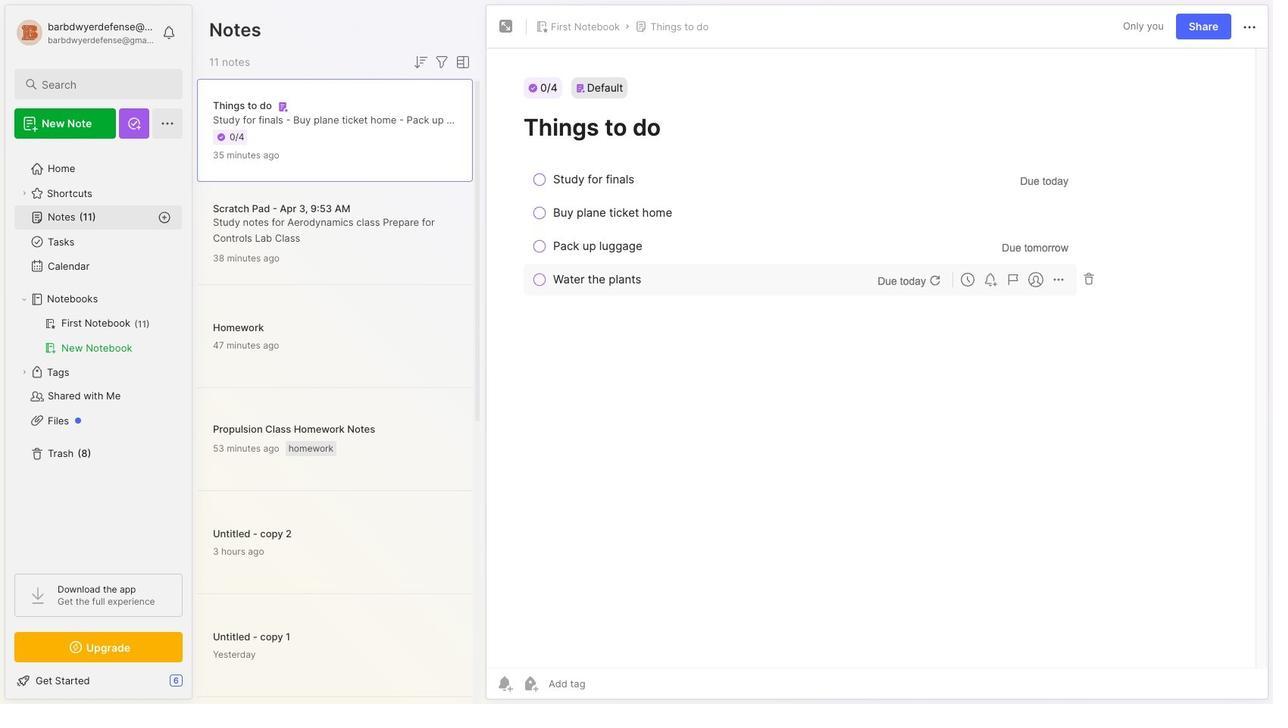 Task type: vqa. For each thing, say whether or not it's contained in the screenshot.
Notes to the left
no



Task type: locate. For each thing, give the bounding box(es) containing it.
group inside tree
[[14, 311, 182, 360]]

tree
[[5, 148, 192, 560]]

expand notebooks image
[[20, 295, 29, 304]]

View options field
[[451, 53, 472, 71]]

expand tags image
[[20, 368, 29, 377]]

main element
[[0, 0, 197, 704]]

None search field
[[42, 75, 169, 93]]

none search field inside main element
[[42, 75, 169, 93]]

add a reminder image
[[496, 674, 514, 693]]

Add filters field
[[433, 53, 451, 71]]

add tag image
[[521, 674, 540, 693]]

Help and Learning task checklist field
[[5, 668, 192, 693]]

group
[[14, 311, 182, 360]]

more actions image
[[1241, 18, 1259, 36]]

Sort options field
[[412, 53, 430, 71]]

tree inside main element
[[5, 148, 192, 560]]



Task type: describe. For each thing, give the bounding box(es) containing it.
add filters image
[[433, 53, 451, 71]]

More actions field
[[1241, 17, 1259, 36]]

Note Editor text field
[[487, 48, 1268, 668]]

click to collapse image
[[191, 676, 203, 694]]

expand note image
[[497, 17, 515, 36]]

Add tag field
[[547, 677, 662, 690]]

note window element
[[486, 5, 1269, 703]]

Account field
[[14, 17, 155, 48]]

Search text field
[[42, 77, 169, 92]]



